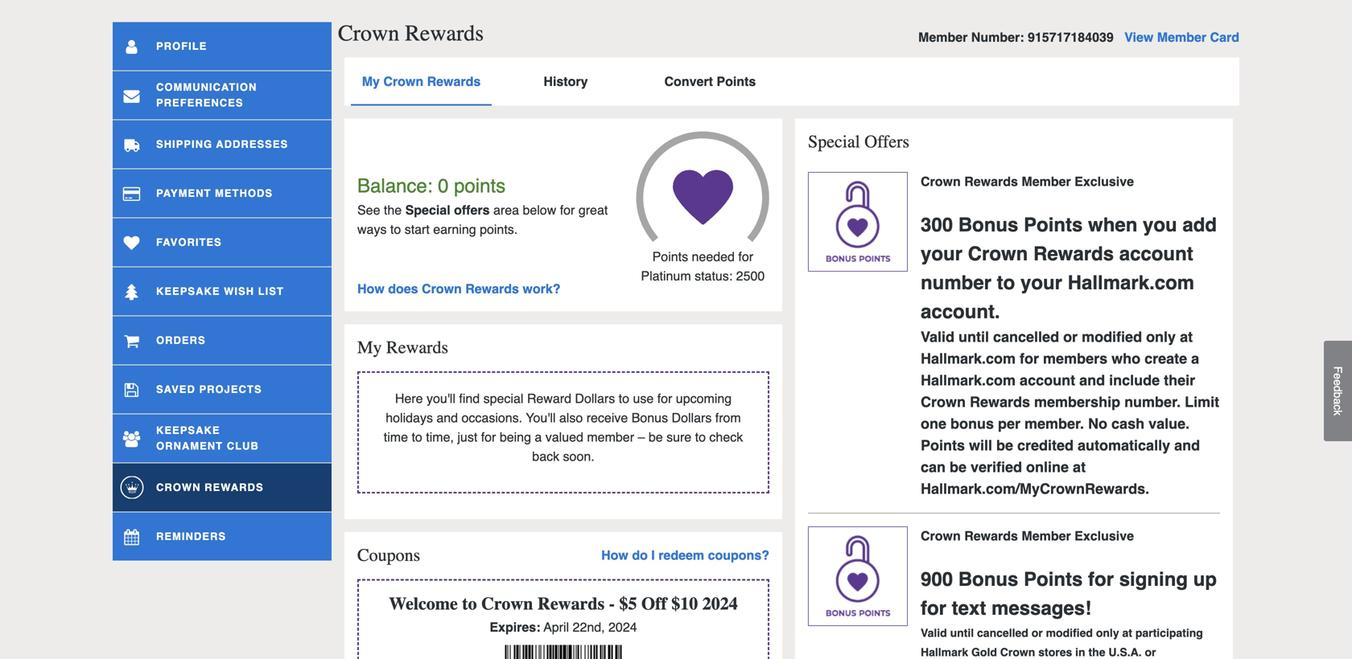 Task type: describe. For each thing, give the bounding box(es) containing it.
points
[[454, 175, 506, 197]]

1 vertical spatial at
[[1073, 459, 1086, 476]]

you'll
[[426, 391, 455, 406]]

rewards inside the "valid until cancelled or modified only at hallmark.com for members who create a hallmark.com account and include their crown rewards membership number. limit one bonus per member. no cash value. points will be credited automatically and can be verified online at hallmark.com/mycrownrewards."
[[970, 394, 1030, 411]]

–
[[638, 430, 645, 445]]

2 e from the top
[[1332, 380, 1344, 386]]

status:
[[695, 269, 733, 284]]

points.
[[480, 222, 518, 237]]

ways
[[357, 222, 387, 237]]

redeem
[[658, 549, 704, 563]]

1 horizontal spatial crown rewards
[[338, 21, 484, 46]]

account.
[[921, 301, 1000, 323]]

start
[[405, 222, 430, 237]]

list
[[258, 285, 284, 298]]

to left use
[[619, 391, 629, 406]]

to down holidays
[[412, 430, 422, 445]]

hallmark.com for for
[[921, 373, 1016, 389]]

crown rewards member exclusive for messages!
[[921, 529, 1134, 544]]

coupons?
[[708, 549, 769, 563]]

time
[[384, 430, 408, 445]]

one
[[921, 416, 946, 432]]

0 horizontal spatial 2024
[[608, 621, 637, 636]]

to right sure at the bottom
[[695, 430, 706, 445]]

being
[[500, 430, 531, 445]]

for right use
[[657, 391, 672, 406]]

who
[[1111, 351, 1140, 367]]

in
[[1075, 647, 1085, 659]]

for inside area below for great ways to start earning points.
[[560, 203, 575, 218]]

you'll
[[526, 411, 556, 426]]

online
[[1026, 459, 1069, 476]]

history
[[544, 74, 588, 89]]

balance: 0 points
[[357, 175, 506, 197]]

bonus inside here you'll find special reward dollars to use for upcoming holidays and occasions. you'll also                     receive bonus dollars from time to time, just for being a valued member­ – be sure to                     check back soon.
[[632, 411, 668, 426]]

projects
[[199, 384, 262, 396]]

d
[[1332, 386, 1344, 392]]

1 horizontal spatial 2024
[[702, 594, 738, 615]]

members
[[1043, 351, 1107, 367]]

keepsake wish list
[[156, 285, 284, 298]]

points inside 300 bonus points when you add your crown rewards account number to your hallmark.com account.
[[1024, 214, 1083, 236]]

0 vertical spatial and
[[1079, 373, 1105, 389]]

my for my crown rewards
[[362, 74, 380, 89]]

or for messages!
[[1032, 627, 1043, 640]]

how for my rewards
[[357, 282, 385, 297]]

k
[[1332, 411, 1344, 416]]

saved projects
[[156, 384, 262, 396]]

history link
[[495, 58, 636, 106]]

hallmark.com/mycrownrewards.
[[921, 481, 1149, 498]]

1 horizontal spatial be
[[950, 459, 967, 476]]

my for my rewards
[[357, 338, 382, 358]]

upcoming
[[676, 391, 732, 406]]

how does crown rewards work? link
[[357, 280, 561, 299]]

expires:
[[490, 621, 540, 636]]

at for signing
[[1122, 627, 1132, 640]]

at for you
[[1180, 329, 1193, 346]]

900
[[921, 569, 953, 591]]

wish
[[224, 285, 254, 298]]

points                         needed for platinum status: 2500
[[641, 250, 765, 284]]

can
[[921, 459, 946, 476]]

card
[[1210, 30, 1239, 45]]

0 horizontal spatial special
[[405, 203, 450, 218]]

number
[[921, 272, 992, 294]]

reward
[[527, 391, 571, 406]]

soon.
[[563, 449, 594, 464]]

crown inside 300 bonus points when you add your crown rewards account number to your hallmark.com account.
[[968, 243, 1028, 265]]

up
[[1193, 569, 1217, 591]]

area
[[493, 203, 519, 218]]

needed
[[692, 250, 735, 264]]

points inside 900 bonus points for signing up for text messages!
[[1024, 569, 1083, 591]]

automatically
[[1078, 438, 1170, 454]]

for inside points                         needed for platinum status: 2500
[[738, 250, 753, 264]]

rewards inside "link"
[[465, 282, 519, 297]]

-
[[609, 594, 615, 615]]

shipping addresses
[[156, 138, 288, 150]]

modified for messages!
[[1046, 627, 1093, 640]]

earning
[[433, 222, 476, 237]]

until for 900 bonus points for signing up for text messages!
[[950, 627, 974, 640]]

or for rewards
[[1063, 329, 1078, 346]]

how for welcome to crown rewards - $5 off $10 2024
[[601, 549, 628, 563]]

check
[[709, 430, 743, 445]]

view member card link
[[1124, 30, 1239, 45]]

no
[[1088, 416, 1107, 432]]

their
[[1164, 373, 1195, 389]]

just
[[457, 430, 477, 445]]

coupons
[[357, 546, 420, 566]]

1 vertical spatial your
[[1020, 272, 1062, 294]]

u.s.a.
[[1108, 647, 1142, 659]]

cancelled for rewards
[[993, 329, 1059, 346]]

saved
[[156, 384, 195, 396]]

per
[[998, 416, 1020, 432]]

april
[[544, 621, 569, 636]]

cash
[[1111, 416, 1144, 432]]

here
[[395, 391, 423, 406]]

off
[[641, 594, 667, 615]]

be inside here you'll find special reward dollars to use for upcoming holidays and occasions. you'll also                     receive bonus dollars from time to time, just for being a valued member­ – be sure to                     check back soon.
[[649, 430, 663, 445]]

bonus
[[950, 416, 994, 432]]

special offers
[[808, 132, 909, 152]]

for down the occasions. in the left of the page
[[481, 430, 496, 445]]

hallmark.com for rewards
[[1068, 272, 1194, 294]]

addresses
[[216, 138, 288, 150]]

a inside button
[[1332, 399, 1344, 405]]

view
[[1124, 30, 1154, 45]]

from
[[715, 411, 741, 426]]

membership
[[1034, 394, 1120, 411]]

cancelled for messages!
[[977, 627, 1028, 640]]

keepsake for keepsake ornament club
[[156, 425, 220, 437]]

platinum
[[641, 269, 691, 284]]

preferences
[[156, 97, 243, 109]]

crown inside valid until cancelled or modified only at participating hallmark gold crown stores in the u.s.a. o
[[1000, 647, 1035, 659]]

to right welcome
[[462, 594, 477, 615]]

1 vertical spatial crown rewards
[[156, 482, 264, 494]]

2 horizontal spatial be
[[996, 438, 1013, 454]]

and inside here you'll find special reward dollars to use for upcoming holidays and occasions. you'll also                     receive bonus dollars from time to time, just for being a valued member­ – be sure to                     check back soon.
[[437, 411, 458, 426]]

$10
[[671, 594, 698, 615]]

valid until cancelled or modified only at participating hallmark gold crown stores in the u.s.a. o
[[921, 627, 1219, 660]]

will
[[969, 438, 992, 454]]

reminders link
[[113, 513, 332, 561]]



Task type: vqa. For each thing, say whether or not it's contained in the screenshot.
* First name's name
no



Task type: locate. For each thing, give the bounding box(es) containing it.
crown rewards member exclusive
[[921, 174, 1134, 189], [921, 529, 1134, 544]]

modified for rewards
[[1082, 329, 1142, 346]]

0 vertical spatial only
[[1146, 329, 1176, 346]]

below
[[523, 203, 556, 218]]

keepsake up ornament
[[156, 425, 220, 437]]

only for messages!
[[1096, 627, 1119, 640]]

0 horizontal spatial be
[[649, 430, 663, 445]]

number: 915717184039
[[971, 30, 1114, 45]]

you
[[1143, 214, 1177, 236]]

for down 900
[[921, 598, 946, 620]]

1 vertical spatial account
[[1020, 373, 1075, 389]]

2 horizontal spatial a
[[1332, 399, 1344, 405]]

1 e from the top
[[1332, 374, 1344, 380]]

how does crown rewards work?
[[357, 282, 561, 297]]

time,
[[426, 430, 454, 445]]

1 horizontal spatial dollars
[[672, 411, 712, 426]]

0 vertical spatial crown rewards
[[338, 21, 484, 46]]

1 vertical spatial my
[[357, 338, 382, 358]]

and down value.
[[1174, 438, 1200, 454]]

my rewards
[[357, 338, 448, 358]]

stores
[[1038, 647, 1072, 659]]

work?
[[523, 282, 561, 297]]

0 vertical spatial at
[[1180, 329, 1193, 346]]

be
[[649, 430, 663, 445], [996, 438, 1013, 454], [950, 459, 967, 476]]

2 vertical spatial bonus
[[958, 569, 1018, 591]]

modified up who on the right bottom of page
[[1082, 329, 1142, 346]]

bonus right 300
[[958, 214, 1018, 236]]

1 vertical spatial and
[[437, 411, 458, 426]]

900 bonus points for signing up for text messages!
[[921, 569, 1217, 620]]

valid up hallmark
[[921, 627, 947, 640]]

0 vertical spatial your
[[921, 243, 963, 265]]

keepsake
[[156, 285, 220, 298], [156, 425, 220, 437]]

1 horizontal spatial the
[[1088, 647, 1105, 659]]

dollars up the receive
[[575, 391, 615, 406]]

to inside area below for great ways to start earning points.
[[390, 222, 401, 237]]

until inside valid until cancelled or modified only at participating hallmark gold crown stores in the u.s.a. o
[[950, 627, 974, 640]]

here you'll find special reward dollars to use for upcoming holidays and occasions. you'll also                     receive bonus dollars from time to time, just for being a valued member­ – be sure to                     check back soon.
[[384, 391, 743, 464]]

bonus up text
[[958, 569, 1018, 591]]

account down you
[[1119, 243, 1193, 265]]

until for 300 bonus points when you add your crown rewards account number to your hallmark.com account.
[[959, 329, 989, 346]]

0 vertical spatial modified
[[1082, 329, 1142, 346]]

points up messages!
[[1024, 569, 1083, 591]]

keepsake ornament club
[[156, 425, 259, 453]]

2 horizontal spatial and
[[1174, 438, 1200, 454]]

0 horizontal spatial your
[[921, 243, 963, 265]]

member.
[[1024, 416, 1084, 432]]

hallmark.com down when
[[1068, 272, 1194, 294]]

hallmark.com down account.
[[921, 351, 1016, 367]]

sure
[[666, 430, 691, 445]]

account inside 300 bonus points when you add your crown rewards account number to your hallmark.com account.
[[1119, 243, 1193, 265]]

2 keepsake from the top
[[156, 425, 220, 437]]

1 vertical spatial hallmark.com
[[921, 351, 1016, 367]]

find
[[459, 391, 480, 406]]

text
[[952, 598, 986, 620]]

0 horizontal spatial account
[[1020, 373, 1075, 389]]

1 vertical spatial modified
[[1046, 627, 1093, 640]]

1 vertical spatial bonus
[[632, 411, 668, 426]]

a up k
[[1332, 399, 1344, 405]]

offers
[[454, 203, 490, 218]]

hallmark.com up bonus
[[921, 373, 1016, 389]]

be right can
[[950, 459, 967, 476]]

credited
[[1017, 438, 1074, 454]]

f e e d b a c k button
[[1324, 341, 1352, 442]]

1 horizontal spatial special
[[808, 132, 860, 152]]

1 vertical spatial keepsake
[[156, 425, 220, 437]]

welcome to crown rewards - $5 off $10 2024
[[389, 594, 738, 615]]

for left members
[[1020, 351, 1039, 367]]

do
[[632, 549, 648, 563]]

exclusive up when
[[1075, 174, 1134, 189]]

does
[[388, 282, 418, 297]]

great
[[578, 203, 608, 218]]

hallmark
[[921, 647, 968, 659]]

communication preferences
[[156, 81, 257, 109]]

2 vertical spatial hallmark.com
[[921, 373, 1016, 389]]

300
[[921, 214, 953, 236]]

modified inside valid until cancelled or modified only at participating hallmark gold crown stores in the u.s.a. o
[[1046, 627, 1093, 640]]

1 vertical spatial 2024
[[608, 621, 637, 636]]

2 vertical spatial at
[[1122, 627, 1132, 640]]

2 vertical spatial and
[[1174, 438, 1200, 454]]

bonus for 900
[[958, 569, 1018, 591]]

how do i redeem coupons? link
[[563, 547, 769, 566]]

verified
[[971, 459, 1022, 476]]

crown rewards up my crown rewards
[[338, 21, 484, 46]]

my inside my crown rewards link
[[362, 74, 380, 89]]

exclusive for for
[[1075, 529, 1134, 544]]

cancelled up members
[[993, 329, 1059, 346]]

and up membership
[[1079, 373, 1105, 389]]

communication
[[156, 81, 257, 93]]

a up their
[[1191, 351, 1199, 367]]

1 vertical spatial until
[[950, 627, 974, 640]]

be right '–'
[[649, 430, 663, 445]]

how
[[357, 282, 385, 297], [601, 549, 628, 563]]

f e e d b a c k
[[1332, 367, 1344, 416]]

1 keepsake from the top
[[156, 285, 220, 298]]

0 horizontal spatial at
[[1073, 459, 1086, 476]]

cancelled inside valid until cancelled or modified only at participating hallmark gold crown stores in the u.s.a. o
[[977, 627, 1028, 640]]

crown inside the "valid until cancelled or modified only at hallmark.com for members who create a hallmark.com account and include their crown rewards membership number. limit one bonus per member. no cash value. points will be credited automatically and can be verified online at hallmark.com/mycrownrewards."
[[921, 394, 966, 411]]

2024 down $5
[[608, 621, 637, 636]]

to inside 300 bonus points when you add your crown rewards account number to your hallmark.com account.
[[997, 272, 1015, 294]]

0 horizontal spatial dollars
[[575, 391, 615, 406]]

0 vertical spatial or
[[1063, 329, 1078, 346]]

valid
[[921, 329, 955, 346], [921, 627, 947, 640]]

1 vertical spatial special
[[405, 203, 450, 218]]

club
[[227, 441, 259, 453]]

1 horizontal spatial account
[[1119, 243, 1193, 265]]

points down one
[[921, 438, 965, 454]]

only up create
[[1146, 329, 1176, 346]]

1 exclusive from the top
[[1075, 174, 1134, 189]]

to left start
[[390, 222, 401, 237]]

0 vertical spatial my
[[362, 74, 380, 89]]

300 bonus points when you add your crown rewards account number to your hallmark.com account.
[[921, 214, 1217, 323]]

how left do
[[601, 549, 628, 563]]

dollars down upcoming
[[672, 411, 712, 426]]

be down the per
[[996, 438, 1013, 454]]

crown rewards meter image
[[673, 170, 733, 225]]

or inside the "valid until cancelled or modified only at hallmark.com for members who create a hallmark.com account and include their crown rewards membership number. limit one bonus per member. no cash value. points will be credited automatically and can be verified online at hallmark.com/mycrownrewards."
[[1063, 329, 1078, 346]]

member
[[918, 30, 968, 45], [1157, 30, 1206, 45], [1022, 174, 1071, 189], [1022, 529, 1071, 544]]

until down account.
[[959, 329, 989, 346]]

holidays
[[386, 411, 433, 426]]

points inside points                         needed for platinum status: 2500
[[652, 250, 688, 264]]

modified up in
[[1046, 627, 1093, 640]]

only up u.s.a.
[[1096, 627, 1119, 640]]

payment
[[156, 187, 211, 199]]

0 vertical spatial until
[[959, 329, 989, 346]]

hallmark.com inside 300 bonus points when you add your crown rewards account number to your hallmark.com account.
[[1068, 272, 1194, 294]]

valid inside the "valid until cancelled or modified only at hallmark.com for members who create a hallmark.com account and include their crown rewards membership number. limit one bonus per member. no cash value. points will be credited automatically and can be verified online at hallmark.com/mycrownrewards."
[[921, 329, 955, 346]]

0 horizontal spatial the
[[384, 203, 402, 218]]

only inside valid until cancelled or modified only at participating hallmark gold crown stores in the u.s.a. o
[[1096, 627, 1119, 640]]

2024 right "$10" at bottom
[[702, 594, 738, 615]]

points inside the "valid until cancelled or modified only at hallmark.com for members who create a hallmark.com account and include their crown rewards membership number. limit one bonus per member. no cash value. points will be credited automatically and can be verified online at hallmark.com/mycrownrewards."
[[921, 438, 965, 454]]

payment methods
[[156, 187, 273, 199]]

e up "b"
[[1332, 380, 1344, 386]]

0 vertical spatial how
[[357, 282, 385, 297]]

1 horizontal spatial at
[[1122, 627, 1132, 640]]

0 vertical spatial bonus
[[958, 214, 1018, 236]]

how inside "link"
[[357, 282, 385, 297]]

1 horizontal spatial only
[[1146, 329, 1176, 346]]

for up 2500
[[738, 250, 753, 264]]

how left does at the top left of page
[[357, 282, 385, 297]]

convert points
[[664, 74, 756, 89]]

at up u.s.a.
[[1122, 627, 1132, 640]]

0 vertical spatial crown rewards member exclusive
[[921, 174, 1134, 189]]

1 vertical spatial dollars
[[672, 411, 712, 426]]

1 vertical spatial exclusive
[[1075, 529, 1134, 544]]

special
[[483, 391, 523, 406]]

a inside here you'll find special reward dollars to use for upcoming holidays and occasions. you'll also                     receive bonus dollars from time to time, just for being a valued member­ – be sure to                     check back soon.
[[535, 430, 542, 445]]

rewards inside 300 bonus points when you add your crown rewards account number to your hallmark.com account.
[[1033, 243, 1114, 265]]

0 vertical spatial keepsake
[[156, 285, 220, 298]]

to right 'number'
[[997, 272, 1015, 294]]

0 vertical spatial valid
[[921, 329, 955, 346]]

1 vertical spatial the
[[1088, 647, 1105, 659]]

1 vertical spatial a
[[1332, 399, 1344, 405]]

for inside the "valid until cancelled or modified only at hallmark.com for members who create a hallmark.com account and include their crown rewards membership number. limit one bonus per member. no cash value. points will be credited automatically and can be verified online at hallmark.com/mycrownrewards."
[[1020, 351, 1039, 367]]

1 vertical spatial valid
[[921, 627, 947, 640]]

0 horizontal spatial a
[[535, 430, 542, 445]]

the inside valid until cancelled or modified only at participating hallmark gold crown stores in the u.s.a. o
[[1088, 647, 1105, 659]]

1 vertical spatial or
[[1032, 627, 1043, 640]]

1 vertical spatial how
[[601, 549, 628, 563]]

crown inside "link"
[[422, 282, 462, 297]]

account inside the "valid until cancelled or modified only at hallmark.com for members who create a hallmark.com account and include their crown rewards membership number. limit one bonus per member. no cash value. points will be credited automatically and can be verified online at hallmark.com/mycrownrewards."
[[1020, 373, 1075, 389]]

0 vertical spatial hallmark.com
[[1068, 272, 1194, 294]]

0
[[438, 175, 449, 197]]

2 crown rewards member exclusive from the top
[[921, 529, 1134, 544]]

0 horizontal spatial and
[[437, 411, 458, 426]]

area below for great ways to start earning points.
[[357, 203, 608, 237]]

or down messages!
[[1032, 627, 1043, 640]]

0 horizontal spatial only
[[1096, 627, 1119, 640]]

cancelled up gold
[[977, 627, 1028, 640]]

special left offers
[[808, 132, 860, 152]]

account down members
[[1020, 373, 1075, 389]]

bonus down use
[[632, 411, 668, 426]]

1 horizontal spatial your
[[1020, 272, 1062, 294]]

convert points link
[[640, 58, 781, 106]]

gold
[[971, 647, 997, 659]]

member number: 915717184039
[[918, 30, 1114, 45]]

0 vertical spatial special
[[808, 132, 860, 152]]

crown rewards member exclusive for rewards
[[921, 174, 1134, 189]]

also
[[559, 411, 583, 426]]

at up create
[[1180, 329, 1193, 346]]

bonus inside 300 bonus points when you add your crown rewards account number to your hallmark.com account.
[[958, 214, 1018, 236]]

until
[[959, 329, 989, 346], [950, 627, 974, 640]]

0 vertical spatial exclusive
[[1075, 174, 1134, 189]]

special up start
[[405, 203, 450, 218]]

1 vertical spatial crown rewards member exclusive
[[921, 529, 1134, 544]]

at inside valid until cancelled or modified only at participating hallmark gold crown stores in the u.s.a. o
[[1122, 627, 1132, 640]]

0 vertical spatial dollars
[[575, 391, 615, 406]]

0 vertical spatial 2024
[[702, 594, 738, 615]]

until inside the "valid until cancelled or modified only at hallmark.com for members who create a hallmark.com account and include their crown rewards membership number. limit one bonus per member. no cash value. points will be credited automatically and can be verified online at hallmark.com/mycrownrewards."
[[959, 329, 989, 346]]

occasions.
[[462, 411, 522, 426]]

points
[[717, 74, 756, 89], [1024, 214, 1083, 236], [652, 250, 688, 264], [921, 438, 965, 454], [1024, 569, 1083, 591]]

special
[[808, 132, 860, 152], [405, 203, 450, 218]]

0 horizontal spatial crown rewards
[[156, 482, 264, 494]]

limit
[[1185, 394, 1219, 411]]

bonus for 300
[[958, 214, 1018, 236]]

for left great
[[560, 203, 575, 218]]

points left when
[[1024, 214, 1083, 236]]

bonus inside 900 bonus points for signing up for text messages!
[[958, 569, 1018, 591]]

valid for 900 bonus points for signing up for text messages!
[[921, 627, 947, 640]]

the right in
[[1088, 647, 1105, 659]]

messages!
[[992, 598, 1091, 620]]

keepsake inside keepsake ornament club
[[156, 425, 220, 437]]

at right online
[[1073, 459, 1086, 476]]

member­
[[587, 430, 634, 445]]

how do i redeem coupons?
[[601, 549, 769, 563]]

modified inside the "valid until cancelled or modified only at hallmark.com for members who create a hallmark.com account and include their crown rewards membership number. limit one bonus per member. no cash value. points will be credited automatically and can be verified online at hallmark.com/mycrownrewards."
[[1082, 329, 1142, 346]]

convert
[[664, 74, 713, 89]]

valid down account.
[[921, 329, 955, 346]]

1 horizontal spatial or
[[1063, 329, 1078, 346]]

c
[[1332, 405, 1344, 411]]

1 vertical spatial only
[[1096, 627, 1119, 640]]

keepsake down favorites
[[156, 285, 220, 298]]

1 vertical spatial cancelled
[[977, 627, 1028, 640]]

2 exclusive from the top
[[1075, 529, 1134, 544]]

a down you'll
[[535, 430, 542, 445]]

valid inside valid until cancelled or modified only at participating hallmark gold crown stores in the u.s.a. o
[[921, 627, 947, 640]]

for left the signing
[[1088, 569, 1114, 591]]

1 horizontal spatial a
[[1191, 351, 1199, 367]]

e up d at the right of the page
[[1332, 374, 1344, 380]]

i
[[651, 549, 655, 563]]

1 valid from the top
[[921, 329, 955, 346]]

crown rewards down ornament
[[156, 482, 264, 494]]

crown
[[338, 21, 399, 46], [383, 74, 423, 89], [921, 174, 961, 189], [968, 243, 1028, 265], [422, 282, 462, 297], [921, 394, 966, 411], [156, 482, 201, 494], [921, 529, 961, 544], [481, 594, 533, 615], [1000, 647, 1035, 659]]

create
[[1144, 351, 1187, 367]]

back
[[532, 449, 559, 464]]

the right see
[[384, 203, 402, 218]]

valid for 300 bonus points when you add your crown rewards account number to your hallmark.com account.
[[921, 329, 955, 346]]

points up platinum
[[652, 250, 688, 264]]

number.
[[1124, 394, 1181, 411]]

0 vertical spatial the
[[384, 203, 402, 218]]

1 crown rewards member exclusive from the top
[[921, 174, 1134, 189]]

2 horizontal spatial at
[[1180, 329, 1193, 346]]

points right convert
[[717, 74, 756, 89]]

bonus
[[958, 214, 1018, 236], [632, 411, 668, 426], [958, 569, 1018, 591]]

or inside valid until cancelled or modified only at participating hallmark gold crown stores in the u.s.a. o
[[1032, 627, 1043, 640]]

value.
[[1148, 416, 1190, 432]]

0 horizontal spatial or
[[1032, 627, 1043, 640]]

2 vertical spatial a
[[535, 430, 542, 445]]

0 vertical spatial account
[[1119, 243, 1193, 265]]

add
[[1183, 214, 1217, 236]]

only inside the "valid until cancelled or modified only at hallmark.com for members who create a hallmark.com account and include their crown rewards membership number. limit one bonus per member. no cash value. points will be credited automatically and can be verified online at hallmark.com/mycrownrewards."
[[1146, 329, 1176, 346]]

0 vertical spatial a
[[1191, 351, 1199, 367]]

exclusive for when
[[1075, 174, 1134, 189]]

favorites
[[156, 236, 222, 248]]

exclusive
[[1075, 174, 1134, 189], [1075, 529, 1134, 544]]

the
[[384, 203, 402, 218], [1088, 647, 1105, 659]]

b
[[1332, 392, 1344, 399]]

1 horizontal spatial and
[[1079, 373, 1105, 389]]

include
[[1109, 373, 1160, 389]]

only for rewards
[[1146, 329, 1176, 346]]

2 valid from the top
[[921, 627, 947, 640]]

offers
[[865, 132, 909, 152]]

and down you'll
[[437, 411, 458, 426]]

keepsake for keepsake wish list
[[156, 285, 220, 298]]

welcome
[[389, 594, 458, 615]]

exclusive up the signing
[[1075, 529, 1134, 544]]

a inside the "valid until cancelled or modified only at hallmark.com for members who create a hallmark.com account and include their crown rewards membership number. limit one bonus per member. no cash value. points will be credited automatically and can be verified online at hallmark.com/mycrownrewards."
[[1191, 351, 1199, 367]]

or up members
[[1063, 329, 1078, 346]]

until down text
[[950, 627, 974, 640]]

or
[[1063, 329, 1078, 346], [1032, 627, 1043, 640]]

expires: april 22nd, 2024
[[490, 621, 637, 636]]

1 horizontal spatial how
[[601, 549, 628, 563]]

0 vertical spatial cancelled
[[993, 329, 1059, 346]]

0 horizontal spatial how
[[357, 282, 385, 297]]

cancelled inside the "valid until cancelled or modified only at hallmark.com for members who create a hallmark.com account and include their crown rewards membership number. limit one bonus per member. no cash value. points will be credited automatically and can be verified online at hallmark.com/mycrownrewards."
[[993, 329, 1059, 346]]



